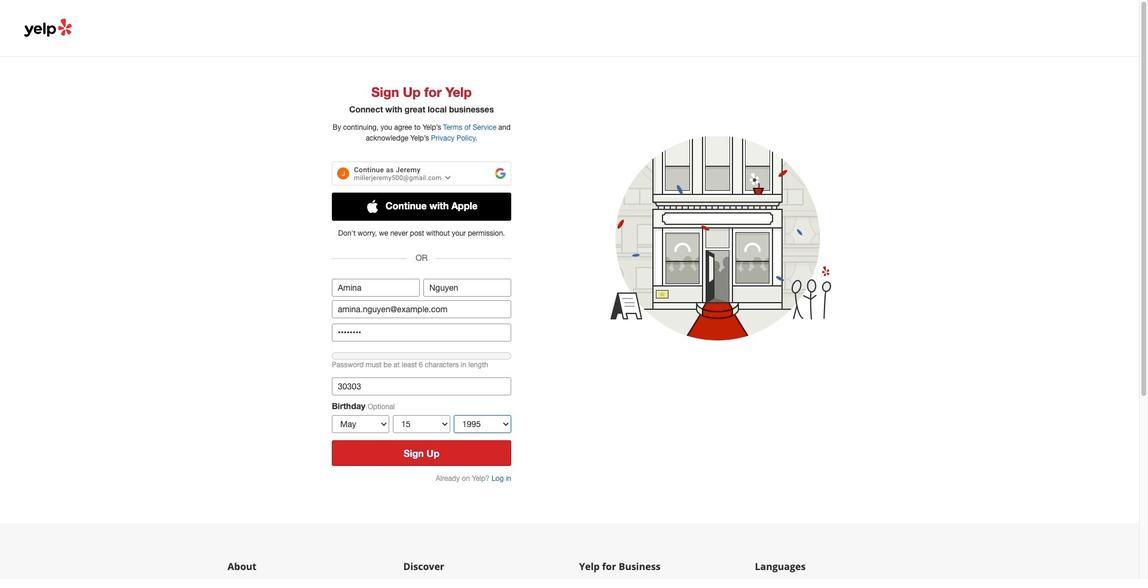 Task type: describe. For each thing, give the bounding box(es) containing it.
Password password field
[[332, 324, 512, 342]]

First Name text field
[[332, 279, 420, 297]]

Email email field
[[332, 300, 512, 318]]

ZIP Code text field
[[332, 378, 512, 396]]



Task type: vqa. For each thing, say whether or not it's contained in the screenshot.
be in the bottom of the page
no



Task type: locate. For each thing, give the bounding box(es) containing it.
Last Name text field
[[424, 279, 512, 297]]



